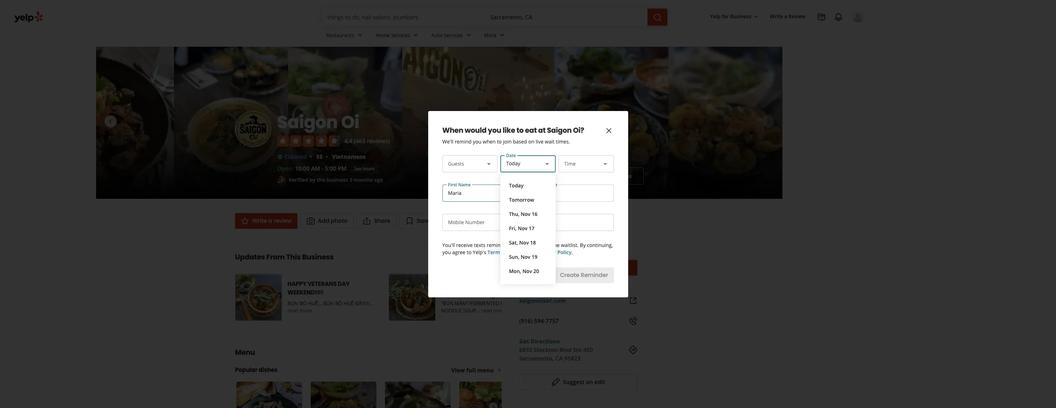 Task type: locate. For each thing, give the bounding box(es) containing it.
0 vertical spatial business
[[731, 13, 752, 20]]

24 chevron down v2 image inside more link
[[498, 31, 507, 39]]

0 vertical spatial noodle
[[460, 289, 483, 297]]

2 vertical spatial join
[[587, 264, 597, 272]]

services for auto services
[[444, 32, 463, 38]]

24 chevron down v2 image right auto services
[[464, 31, 473, 39]]

0 vertical spatial join
[[520, 219, 535, 229]]

for
[[722, 13, 729, 20]]

0 horizontal spatial more
[[300, 307, 312, 314]]

1 vertical spatial join
[[520, 247, 528, 254]]

saigon up times.
[[547, 125, 572, 135]]

updates
[[235, 252, 265, 262]]

16 chevron down v2 image
[[753, 14, 759, 20]]

0
[[568, 236, 571, 243]]

paste inside "bún mắm"/fermented fish paste  noodle soup
[[441, 289, 459, 297]]

2 horizontal spatial join
[[587, 264, 597, 272]]

0 horizontal spatial write
[[252, 217, 267, 225]]

24 chevron down v2 image inside restaurants link
[[356, 31, 364, 39]]

0 horizontal spatial services
[[391, 32, 410, 38]]

read down weekend!🇺🇸
[[288, 307, 298, 314]]

Time field
[[559, 155, 614, 172]]

a for review
[[268, 217, 272, 225]]

auto services
[[432, 32, 463, 38]]

thu,
[[509, 211, 520, 217]]

16 claim filled v2 image
[[277, 154, 283, 160]]

0 horizontal spatial bún
[[288, 300, 298, 307]]

1 horizontal spatial services
[[444, 32, 463, 38]]

24 camera v2 image
[[307, 217, 315, 226]]

the right 17
[[536, 219, 548, 229]]

fish
[[511, 280, 523, 288], [501, 300, 511, 307]]

tomorrow button
[[506, 193, 550, 207]]

1 horizontal spatial a
[[600, 247, 602, 254]]

more down "huế…"
[[300, 307, 312, 314]]

.
[[572, 249, 573, 256]]

"bún right "bún mắm"/fermented fish paste  noodle soup image
[[441, 300, 454, 307]]

vietnamese link
[[332, 153, 366, 161]]

1 join from the top
[[520, 219, 535, 229]]

yelp's
[[473, 249, 487, 256]]

write
[[771, 13, 784, 20], [252, 217, 267, 225]]

mắm"/fermented up soup…
[[455, 300, 500, 307]]

0 horizontal spatial a
[[268, 217, 272, 225]]

ca
[[556, 355, 563, 363]]

join the waitlist
[[520, 219, 575, 229]]

you up service on the bottom
[[512, 242, 521, 249]]

we'll
[[443, 138, 454, 145]]

reminding
[[487, 242, 511, 249]]

read down next image on the bottom left of the page
[[482, 307, 492, 314]]

waitlist up wait: on the bottom right of the page
[[549, 219, 575, 229]]

1 vertical spatial next image
[[490, 403, 497, 409]]

read more
[[482, 307, 506, 314]]

from
[[266, 252, 285, 262]]

write left review
[[771, 13, 784, 20]]

noodle inside "bún mắm"/fermented fish paste  noodle soup
[[460, 289, 483, 297]]

0 vertical spatial see
[[354, 166, 362, 172]]

1 vertical spatial business
[[302, 252, 334, 262]]

1 vertical spatial write
[[252, 217, 267, 225]]

weekend!🇺🇸
[[288, 289, 324, 297]]

2 horizontal spatial when
[[568, 247, 581, 254]]

share
[[374, 217, 391, 225]]

1 24 chevron down v2 image from the left
[[356, 31, 364, 39]]

am
[[311, 165, 320, 173]]

3 24 chevron down v2 image from the left
[[464, 31, 473, 39]]

24 chevron down v2 image right 'restaurants'
[[356, 31, 364, 39]]

1 vertical spatial paste
[[513, 300, 527, 307]]

0 vertical spatial mắm"/fermented
[[457, 280, 510, 288]]

write right the 24 star v2 icon
[[252, 217, 267, 225]]

1 vertical spatial "bún
[[441, 300, 454, 307]]

read
[[288, 307, 298, 314], [482, 307, 492, 314]]

happy
[[288, 280, 307, 288]]

full
[[467, 367, 476, 375]]

see left hours
[[354, 166, 362, 172]]

the
[[317, 176, 325, 183], [536, 219, 548, 229], [552, 242, 560, 249], [530, 247, 537, 254]]

a left wait.
[[600, 247, 602, 254]]

projects image
[[818, 13, 826, 21]]

24 chevron down v2 image inside auto services link
[[464, 31, 473, 39]]

saigonoisac.com
[[520, 297, 566, 305]]

nov inside sun, nov 19 button
[[521, 254, 531, 260]]

remind me to join later
[[546, 264, 611, 272]]

1 horizontal spatial write
[[771, 13, 784, 20]]

1 horizontal spatial bún
[[323, 300, 334, 307]]

policy
[[558, 249, 572, 256]]

fish inside "bún mắm"/fermented fish paste noodle soup…
[[501, 300, 511, 307]]

nov
[[521, 211, 531, 217], [518, 225, 528, 232], [520, 239, 529, 246], [521, 254, 531, 260], [523, 268, 532, 275]]

2 vertical spatial previous image
[[240, 403, 247, 409]]

2 "bún from the top
[[441, 300, 454, 307]]

me
[[569, 264, 579, 272]]

home services
[[376, 32, 410, 38]]

0 vertical spatial write
[[771, 13, 784, 20]]

join for join the waitlist here when there's a wait.
[[520, 247, 528, 254]]

"bún mắm"/fermented fish paste noodle soup…
[[441, 300, 527, 314]]

0 vertical spatial paste
[[441, 289, 459, 297]]

1 vertical spatial see
[[581, 172, 592, 180]]

fish right next image on the bottom left of the page
[[501, 300, 511, 307]]

business categories element
[[321, 26, 865, 46]]

5:00
[[325, 165, 337, 173]]

0 vertical spatial a
[[785, 13, 788, 20]]

1 horizontal spatial business
[[731, 13, 752, 20]]

wait.
[[604, 247, 615, 254]]

"bún
[[441, 280, 456, 288], [441, 300, 454, 307]]

24 chevron down v2 image inside home services link
[[412, 31, 420, 39]]

suggest an edit button
[[520, 375, 638, 390]]

1 horizontal spatial paste
[[513, 300, 527, 307]]

tomorrow
[[509, 196, 535, 203]]

"bún inside "bún mắm"/fermented fish paste noodle soup…
[[441, 300, 454, 307]]

review
[[274, 217, 292, 225]]

to right me at the right
[[580, 264, 586, 272]]

sat,
[[509, 239, 518, 246]]

a
[[785, 13, 788, 20], [268, 217, 272, 225], [600, 247, 602, 254]]

see left all
[[581, 172, 592, 180]]

get
[[520, 338, 530, 346]]

1 horizontal spatial next image
[[764, 117, 773, 126]]

auto services link
[[426, 26, 479, 46]]

write inside user actions element
[[771, 13, 784, 20]]

2 join from the top
[[520, 247, 528, 254]]

1 vertical spatial waitlist
[[538, 247, 555, 254]]

"bún mắm"/fermented fish paste  noodle soup image
[[389, 274, 436, 321]]

fri,
[[509, 225, 517, 232]]

photo of saigon oi - sacramento, ca, us. banh mi chao image
[[0, 47, 174, 199]]

mắm"/fermented inside "bún mắm"/fermented fish paste  noodle soup
[[457, 280, 510, 288]]

notifications image
[[835, 13, 843, 21]]

more down next image on the bottom left of the page
[[494, 307, 506, 314]]

write a review
[[771, 13, 806, 20]]

thu, nov 16
[[509, 211, 538, 217]]

noodle for soup
[[460, 289, 483, 297]]

bò down weekend!🇺🇸
[[300, 300, 307, 307]]

  text field
[[530, 185, 614, 202]]

"bún inside "bún mắm"/fermented fish paste  noodle soup
[[441, 280, 456, 288]]

"bún down agree
[[441, 280, 456, 288]]

nov inside fri, nov 17 button
[[518, 225, 528, 232]]

read inside happy veterans day weekend!🇺🇸 bún bò huế… bún bò huế đây!!!!… read more
[[288, 307, 298, 314]]

a left review
[[785, 13, 788, 20]]

1 "bún from the top
[[441, 280, 456, 288]]

0 horizontal spatial next image
[[490, 403, 497, 409]]

mắm"/fermented for soup…
[[455, 300, 500, 307]]

see all 1.6k photos link
[[570, 168, 644, 185]]

write for write a review
[[771, 13, 784, 20]]

waitlist down current
[[538, 247, 555, 254]]

and
[[529, 249, 538, 256]]

1 vertical spatial join
[[542, 242, 551, 249]]

waitlist for join the waitlist
[[549, 219, 575, 229]]

mắm"/fermented up soup
[[457, 280, 510, 288]]

1 horizontal spatial when
[[522, 242, 535, 249]]

0 vertical spatial fish
[[511, 280, 523, 288]]

1 more from the left
[[300, 307, 312, 314]]

saigon
[[277, 110, 338, 134], [547, 125, 572, 135]]

2 vertical spatial a
[[600, 247, 602, 254]]

stockton
[[534, 346, 558, 354]]

bún right "huế…"
[[323, 300, 334, 307]]

previous image
[[106, 117, 115, 126], [240, 293, 247, 302], [240, 403, 247, 409]]

next image inside menu element
[[490, 403, 497, 409]]

24 add v2 image
[[446, 217, 454, 226]]

noodle up soup…
[[460, 289, 483, 297]]

1 horizontal spatial read
[[482, 307, 492, 314]]

see all 1.6k photos
[[581, 172, 632, 180]]

1 vertical spatial fish
[[501, 300, 511, 307]]

photo of saigon oi - sacramento, ca, us. vietnamese tradition mini savory crep image
[[555, 47, 669, 199]]

see for see hours
[[354, 166, 362, 172]]

1 bò from the left
[[300, 300, 307, 307]]

(916)
[[520, 317, 533, 325]]

verified by the business 3 months ago
[[289, 176, 383, 183]]

close image
[[605, 127, 613, 135]]

the up "privacy policy" link
[[552, 242, 560, 249]]

0 horizontal spatial business
[[302, 252, 334, 262]]

14 chevron right outline image
[[497, 368, 502, 373]]

services right "auto"
[[444, 32, 463, 38]]

here
[[556, 247, 567, 254]]

to
[[517, 125, 524, 135], [497, 138, 502, 145], [536, 242, 541, 249], [467, 249, 472, 256], [580, 264, 586, 272]]

mắm"/fermented for soup
[[457, 280, 510, 288]]

photos
[[613, 172, 632, 180]]

24 external link v2 image
[[629, 297, 638, 305]]

see hours
[[354, 166, 375, 172]]

noodle left soup…
[[441, 307, 462, 314]]

yelp for business button
[[708, 10, 762, 23]]

fish down mon,
[[511, 280, 523, 288]]

happy veterans day weekend!🇺🇸 image
[[236, 274, 282, 321]]

previous image inside updates from this business 'element'
[[240, 293, 247, 302]]

1 horizontal spatial more
[[494, 307, 506, 314]]

0 vertical spatial waitlist
[[549, 219, 575, 229]]

remind
[[455, 138, 472, 145]]

1 vertical spatial noodle
[[441, 307, 462, 314]]

saigon inside when would you like to eat at saigon oi? we'll remind you when to join based on live wait times.
[[547, 125, 572, 135]]

0 vertical spatial previous image
[[106, 117, 115, 126]]

paste inside "bún mắm"/fermented fish paste noodle soup…
[[513, 300, 527, 307]]

business right this
[[302, 252, 334, 262]]

4 24 chevron down v2 image from the left
[[498, 31, 507, 39]]

follow button
[[440, 213, 481, 229]]

join left later
[[587, 264, 597, 272]]

24 chevron down v2 image right more
[[498, 31, 507, 39]]

services
[[391, 32, 410, 38], [444, 32, 463, 38]]

Date field
[[501, 155, 556, 284]]

services right home
[[391, 32, 410, 38]]

1 vertical spatial mắm"/fermented
[[455, 300, 500, 307]]

save button
[[399, 213, 437, 229]]

2 horizontal spatial a
[[785, 13, 788, 20]]

join inside "remind me to join later" button
[[587, 264, 597, 272]]

24 chevron down v2 image left "auto"
[[412, 31, 420, 39]]

a left the review
[[268, 217, 272, 225]]

1 horizontal spatial saigon
[[547, 125, 572, 135]]

view full menu link
[[451, 367, 502, 375]]

nov inside sat, nov 18 button
[[520, 239, 529, 246]]

paste for "bún mắm"/fermented fish paste  noodle soup
[[441, 289, 459, 297]]

next image
[[764, 117, 773, 126], [490, 403, 497, 409]]

menu element
[[224, 336, 527, 409]]

24 phone v2 image
[[629, 317, 638, 326]]

None search field
[[322, 9, 669, 26]]

bò left huế
[[335, 300, 343, 307]]

0 horizontal spatial when
[[483, 138, 496, 145]]

1 horizontal spatial join
[[542, 242, 551, 249]]

join down the like
[[503, 138, 512, 145]]

times.
[[556, 138, 570, 145]]

dishes
[[259, 366, 278, 375]]

nov inside mon, nov 20 button
[[523, 268, 532, 275]]

0 vertical spatial "bún
[[441, 280, 456, 288]]

fish inside "bún mắm"/fermented fish paste  noodle soup
[[511, 280, 523, 288]]

get directions link
[[520, 338, 560, 346]]

2 24 chevron down v2 image from the left
[[412, 31, 420, 39]]

join up privacy
[[542, 242, 551, 249]]

when
[[483, 138, 496, 145], [522, 242, 535, 249], [568, 247, 581, 254]]

saigon up 4.4 star rating image
[[277, 110, 338, 134]]

2 read from the left
[[482, 307, 492, 314]]

when inside when would you like to eat at saigon oi? we'll remind you when to join based on live wait times.
[[483, 138, 496, 145]]

to right 18
[[536, 242, 541, 249]]

1 services from the left
[[391, 32, 410, 38]]

1 horizontal spatial see
[[581, 172, 592, 180]]

to left the eat
[[517, 125, 524, 135]]

noodle inside "bún mắm"/fermented fish paste noodle soup…
[[441, 307, 462, 314]]

(916) 594-7757
[[520, 317, 559, 325]]

bún down weekend!🇺🇸
[[288, 300, 298, 307]]

0 vertical spatial next image
[[764, 117, 773, 126]]

business left 16 chevron down v2 icon
[[731, 13, 752, 20]]

services for home services
[[391, 32, 410, 38]]

when
[[443, 125, 464, 135]]

nov inside thu, nov 16 button
[[521, 211, 531, 217]]

business inside "button"
[[731, 13, 752, 20]]

search image
[[653, 13, 662, 22]]

"bún for "bún mắm"/fermented fish paste noodle soup…
[[441, 300, 454, 307]]

2 bún from the left
[[323, 300, 334, 307]]

continuing,
[[587, 242, 613, 249]]

0 horizontal spatial bò
[[300, 300, 307, 307]]

0 vertical spatial join
[[503, 138, 512, 145]]

2 services from the left
[[444, 32, 463, 38]]

1 vertical spatial previous image
[[240, 293, 247, 302]]

1 read from the left
[[288, 307, 298, 314]]

1 horizontal spatial bò
[[335, 300, 343, 307]]

create reminder button
[[555, 268, 614, 283]]

  telephone field
[[443, 214, 614, 231]]

24 chevron down v2 image
[[356, 31, 364, 39], [412, 31, 420, 39], [464, 31, 473, 39], [498, 31, 507, 39]]

0 horizontal spatial see
[[354, 166, 362, 172]]

0 horizontal spatial join
[[503, 138, 512, 145]]

1 vertical spatial a
[[268, 217, 272, 225]]

soup
[[484, 289, 499, 297]]

bò
[[300, 300, 307, 307], [335, 300, 343, 307]]

view
[[451, 367, 465, 375]]

see for see all 1.6k photos
[[581, 172, 592, 180]]

0 horizontal spatial read
[[288, 307, 298, 314]]

waitlist
[[549, 219, 575, 229], [538, 247, 555, 254]]

join
[[503, 138, 512, 145], [542, 242, 551, 249], [587, 264, 597, 272]]

0 horizontal spatial paste
[[441, 289, 459, 297]]

waitlist for join the waitlist here when there's a wait.
[[538, 247, 555, 254]]

mắm"/fermented inside "bún mắm"/fermented fish paste noodle soup…
[[455, 300, 500, 307]]



Task type: vqa. For each thing, say whether or not it's contained in the screenshot.
topmost MẮM"/FERMENTED
yes



Task type: describe. For each thing, give the bounding box(es) containing it.
huế
[[344, 300, 354, 307]]

you'll receive texts reminding you when to join the waitlist. by continuing, you agree to yelp's
[[443, 242, 613, 256]]

suggest an edit
[[563, 378, 605, 386]]

all
[[593, 172, 600, 180]]

photo of saigon oi - sacramento, ca, us. com do bo luc lac image
[[288, 47, 402, 199]]

updates from this business element
[[224, 241, 537, 325]]

live
[[536, 138, 544, 145]]

  text field
[[443, 185, 527, 202]]

to down receive
[[467, 249, 472, 256]]

shaking beef image
[[460, 382, 525, 409]]

happy veterans day weekend!🇺🇸 bún bò huế… bún bò huế đây!!!!… read more
[[288, 280, 374, 314]]

(465
[[354, 137, 366, 145]]

you'll
[[443, 242, 455, 249]]

24 chevron down v2 image for more
[[498, 31, 507, 39]]

mon, nov 20 button
[[506, 264, 550, 279]]

4.4
[[345, 137, 353, 145]]

banh canh cua image
[[385, 382, 451, 409]]

"bún for "bún mắm"/fermented fish paste  noodle soup
[[441, 280, 456, 288]]

fri, nov 17
[[509, 225, 535, 232]]

24 pencil v2 image
[[552, 378, 561, 387]]

19
[[532, 254, 538, 260]]

claimed
[[285, 153, 307, 161]]

previous image for banh mi chao image
[[240, 403, 247, 409]]

you down you'll on the left
[[443, 249, 451, 256]]

business inside 'element'
[[302, 252, 334, 262]]

on
[[529, 138, 535, 145]]

later
[[599, 264, 611, 272]]

menu
[[478, 367, 494, 375]]

when inside you'll receive texts reminding you when to join the waitlist. by continuing, you agree to yelp's
[[522, 242, 535, 249]]

nov for 18
[[520, 239, 529, 246]]

reviews)
[[367, 137, 390, 145]]

huế…
[[308, 300, 322, 307]]

photo
[[331, 217, 348, 225]]

waitlist.
[[561, 242, 579, 249]]

$$
[[316, 153, 323, 161]]

hours
[[363, 166, 375, 172]]

95823
[[565, 355, 581, 363]]

live current wait: 0 mins
[[521, 236, 584, 243]]

based
[[513, 138, 527, 145]]

of
[[504, 249, 509, 256]]

view full menu
[[451, 367, 494, 375]]

yelp for business
[[711, 13, 752, 20]]

wait
[[545, 138, 555, 145]]

when would you like to eat at saigon oi? dialog
[[0, 0, 1057, 409]]

more link
[[479, 26, 513, 46]]

you left the like
[[488, 125, 502, 135]]

current
[[533, 236, 553, 243]]

18
[[531, 239, 536, 246]]

today button
[[506, 179, 550, 193]]

yelp
[[711, 13, 721, 20]]

live
[[521, 236, 530, 242]]

24 chevron down v2 image for restaurants
[[356, 31, 364, 39]]

noodle for soup…
[[441, 307, 462, 314]]

(465 reviews) link
[[354, 137, 390, 145]]

get directions 6835 stockton blvd ste 450 sacramento, ca 95823
[[520, 338, 593, 363]]

1.6k
[[601, 172, 611, 180]]

popular
[[235, 366, 258, 375]]

fish for "bún mắm"/fermented fish paste  noodle soup
[[511, 280, 523, 288]]

months
[[354, 176, 373, 183]]

banh khot image
[[311, 382, 377, 409]]

home
[[376, 32, 390, 38]]

write a review link
[[235, 213, 298, 229]]

450
[[584, 346, 593, 354]]

17
[[529, 225, 535, 232]]

add photo
[[318, 217, 348, 225]]

0 horizontal spatial saigon
[[277, 110, 338, 134]]

terms of service link
[[488, 249, 528, 256]]

photo of saigon oi - sacramento, ca, us. interior image
[[402, 47, 555, 199]]

sacramento,
[[520, 355, 554, 363]]

24 save outline v2 image
[[406, 217, 414, 226]]

vietnamese
[[332, 153, 366, 161]]

next image for photo of saigon oi - sacramento, ca, us. interior at the top of page
[[764, 117, 773, 126]]

to inside button
[[580, 264, 586, 272]]

veterans
[[308, 280, 337, 288]]

join inside when would you like to eat at saigon oi? we'll remind you when to join based on live wait times.
[[503, 138, 512, 145]]

10:00
[[295, 165, 310, 173]]

join for join the waitlist
[[520, 219, 535, 229]]

write for write a review
[[252, 217, 267, 225]]

4.4 (465 reviews)
[[345, 137, 390, 145]]

to left based
[[497, 138, 502, 145]]

share button
[[357, 213, 397, 229]]

the right by
[[317, 176, 325, 183]]

a for review
[[785, 13, 788, 20]]

mins
[[572, 236, 584, 243]]

when would you like to eat at saigon oi? region
[[441, 125, 616, 284]]

thu, nov 16 button
[[506, 207, 550, 221]]

user actions element
[[705, 9, 875, 53]]

updates from this business
[[235, 252, 334, 262]]

  telephone field inside when would you like to eat at saigon oi? "region"
[[443, 214, 614, 231]]

you down would
[[473, 138, 482, 145]]

1 bún from the left
[[288, 300, 298, 307]]

open
[[277, 165, 292, 173]]

4.4 star rating image
[[277, 135, 340, 147]]

nov for 20
[[523, 268, 532, 275]]

24 directions v2 image
[[629, 346, 638, 355]]

banh mi chao image
[[237, 382, 302, 409]]

when would you like to eat at saigon oi? we'll remind you when to join based on live wait times.
[[443, 125, 585, 145]]

24 chevron down v2 image for auto services
[[464, 31, 473, 39]]

menu
[[235, 348, 255, 358]]

suggest
[[563, 378, 585, 386]]

terms of service and privacy policy .
[[488, 249, 573, 256]]

2 bò from the left
[[335, 300, 343, 307]]

paste for "bún mắm"/fermented fish paste noodle soup…
[[513, 300, 527, 307]]

the inside you'll receive texts reminding you when to join the waitlist. by continuing, you agree to yelp's
[[552, 242, 560, 249]]

terms
[[488, 249, 503, 256]]

sat, nov 18
[[509, 239, 536, 246]]

more inside happy veterans day weekend!🇺🇸 bún bò huế… bún bò huế đây!!!!… read more
[[300, 307, 312, 314]]

24 share v2 image
[[363, 217, 371, 226]]

today
[[509, 182, 524, 189]]

photo of saigon oi - sacramento, ca, us. banh khot image
[[669, 47, 783, 199]]

24 star v2 image
[[241, 217, 249, 226]]

"bún mắm"/fermented fish paste  noodle soup
[[441, 280, 523, 297]]

Guests field
[[443, 155, 498, 172]]

join the waitlist here when there's a wait.
[[520, 247, 615, 254]]

reminder
[[581, 271, 608, 279]]

2 more from the left
[[494, 307, 506, 314]]

đây!!!!…
[[355, 300, 374, 307]]

nov for 16
[[521, 211, 531, 217]]

save
[[417, 217, 431, 225]]

next image for shaking beef image
[[490, 403, 497, 409]]

day
[[338, 280, 350, 288]]

next image
[[490, 293, 497, 302]]

business
[[327, 176, 348, 183]]

pm
[[338, 165, 347, 173]]

oi
[[341, 110, 360, 134]]

20
[[534, 268, 540, 275]]

fish for "bún mắm"/fermented fish paste noodle soup…
[[501, 300, 511, 307]]

nov for 17
[[518, 225, 528, 232]]

receive
[[456, 242, 473, 249]]

auto
[[432, 32, 443, 38]]

photo of saigon oi - sacramento, ca, us. banh canh cua image
[[174, 47, 288, 199]]

popular dishes
[[235, 366, 278, 375]]

texts
[[474, 242, 486, 249]]

previous image for photo of saigon oi - sacramento, ca, us. banh mi chao
[[106, 117, 115, 126]]

fri, nov 17 button
[[506, 221, 550, 236]]

saigonoisac.com link
[[520, 297, 566, 305]]

24 chevron down v2 image for home services
[[412, 31, 420, 39]]

blvd
[[560, 346, 572, 354]]

see hours link
[[351, 165, 378, 173]]

join inside you'll receive texts reminding you when to join the waitlist. by continuing, you agree to yelp's
[[542, 242, 551, 249]]

the down 18
[[530, 247, 537, 254]]

an
[[586, 378, 593, 386]]

add
[[318, 217, 330, 225]]

3
[[350, 176, 353, 183]]

like
[[503, 125, 515, 135]]

sun, nov 19
[[509, 254, 538, 260]]

privacy
[[539, 249, 557, 256]]

nov for 19
[[521, 254, 531, 260]]



